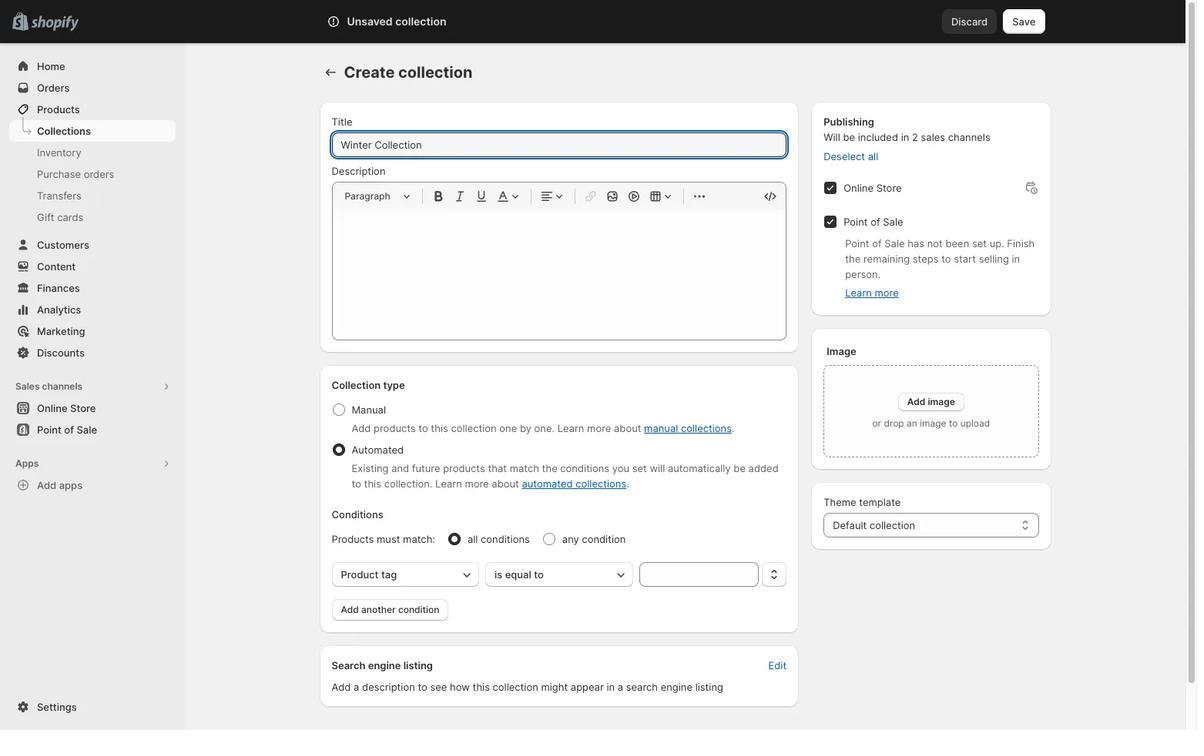 Task type: describe. For each thing, give the bounding box(es) containing it.
home link
[[9, 55, 176, 77]]

been
[[946, 237, 969, 250]]

collection.
[[384, 478, 433, 490]]

finances link
[[9, 277, 176, 299]]

unsaved collection
[[347, 15, 446, 28]]

product tag
[[341, 569, 397, 581]]

the inside the point of sale has not been set up. finish the remaining steps to start selling in person. learn more
[[845, 253, 861, 265]]

automated collections link
[[522, 478, 627, 490]]

added
[[748, 462, 779, 475]]

store inside button
[[70, 402, 96, 414]]

default
[[833, 519, 867, 532]]

all inside button
[[868, 150, 878, 163]]

add another condition
[[341, 604, 439, 616]]

point of sale inside the point of sale link
[[37, 424, 97, 436]]

sales channels
[[15, 381, 83, 392]]

description
[[362, 681, 415, 693]]

edit button
[[759, 655, 796, 676]]

or
[[872, 418, 881, 429]]

search button
[[369, 9, 816, 34]]

online store link
[[9, 398, 176, 419]]

add apps
[[37, 479, 83, 491]]

add image
[[907, 396, 955, 408]]

sales channels button
[[9, 376, 176, 398]]

one
[[499, 422, 517, 434]]

start
[[954, 253, 976, 265]]

0 vertical spatial condition
[[582, 533, 626, 545]]

add for add products to this collection one by one. learn more about manual collections .
[[352, 422, 371, 434]]

1 horizontal spatial point of sale
[[844, 216, 903, 228]]

match:
[[403, 533, 435, 545]]

will
[[824, 131, 840, 143]]

0 vertical spatial about
[[614, 422, 641, 434]]

1 horizontal spatial store
[[876, 182, 902, 194]]

discounts
[[37, 347, 85, 359]]

1 horizontal spatial this
[[431, 422, 448, 434]]

to inside existing and future products that match the conditions you set will automatically be added to this collection. learn more about
[[352, 478, 361, 490]]

customers
[[37, 239, 89, 251]]

0 vertical spatial collections
[[681, 422, 732, 434]]

image
[[827, 345, 856, 357]]

save
[[1012, 15, 1036, 28]]

sales
[[15, 381, 40, 392]]

sale inside the point of sale has not been set up. finish the remaining steps to start selling in person. learn more
[[885, 237, 905, 250]]

learn for the
[[845, 287, 872, 299]]

point of sale button
[[0, 419, 185, 441]]

add products to this collection one by one. learn more about manual collections .
[[352, 422, 735, 434]]

1 horizontal spatial learn
[[558, 422, 584, 434]]

not
[[927, 237, 943, 250]]

add for add another condition
[[341, 604, 359, 616]]

equal
[[505, 569, 531, 581]]

paragraph
[[345, 190, 390, 202]]

of inside the point of sale has not been set up. finish the remaining steps to start selling in person. learn more
[[872, 237, 882, 250]]

0 vertical spatial of
[[871, 216, 880, 228]]

shopify image
[[31, 16, 79, 31]]

any
[[562, 533, 579, 545]]

set inside existing and future products that match the conditions you set will automatically be added to this collection. learn more about
[[632, 462, 647, 475]]

deselect
[[824, 150, 865, 163]]

finish
[[1007, 237, 1035, 250]]

product tag button
[[332, 562, 479, 587]]

home
[[37, 60, 65, 72]]

default collection
[[833, 519, 915, 532]]

analytics
[[37, 304, 81, 316]]

apps
[[15, 458, 39, 469]]

product
[[341, 569, 379, 581]]

to up future
[[419, 422, 428, 434]]

see
[[430, 681, 447, 693]]

must
[[377, 533, 400, 545]]

1 a from the left
[[354, 681, 359, 693]]

manual collections link
[[644, 422, 732, 434]]

apps
[[59, 479, 83, 491]]

settings
[[37, 701, 77, 713]]

more for set
[[465, 478, 489, 490]]

collection left one
[[451, 422, 497, 434]]

1 vertical spatial .
[[627, 478, 629, 490]]

is
[[495, 569, 502, 581]]

collection type
[[332, 379, 405, 391]]

publishing will be included in 2 sales channels
[[824, 116, 990, 143]]

transfers link
[[9, 185, 176, 206]]

description
[[332, 165, 386, 177]]

add for add image
[[907, 396, 926, 408]]

point inside the point of sale has not been set up. finish the remaining steps to start selling in person. learn more
[[845, 237, 869, 250]]

existing
[[352, 462, 389, 475]]

any condition
[[562, 533, 626, 545]]

create
[[344, 63, 395, 82]]

manual
[[644, 422, 678, 434]]

be inside publishing will be included in 2 sales channels
[[843, 131, 855, 143]]

automated collections .
[[522, 478, 629, 490]]

in inside the point of sale has not been set up. finish the remaining steps to start selling in person. learn more
[[1012, 253, 1020, 265]]

add for add a description to see how this collection might appear in a search engine listing
[[332, 681, 351, 693]]

search for search
[[395, 15, 428, 28]]

online inside button
[[37, 402, 68, 414]]

edit
[[768, 659, 787, 672]]

to inside the point of sale has not been set up. finish the remaining steps to start selling in person. learn more
[[941, 253, 951, 265]]

you
[[612, 462, 629, 475]]

collection for unsaved collection
[[395, 15, 446, 28]]

theme template
[[824, 496, 901, 508]]

1 horizontal spatial engine
[[661, 681, 693, 693]]

save button
[[1003, 9, 1045, 34]]

0 vertical spatial image
[[928, 396, 955, 408]]

to left see
[[418, 681, 427, 693]]

add apps button
[[9, 475, 176, 496]]

transfers
[[37, 190, 81, 202]]

conditions inside existing and future products that match the conditions you set will automatically be added to this collection. learn more about
[[560, 462, 609, 475]]

up.
[[990, 237, 1004, 250]]

be inside existing and future products that match the conditions you set will automatically be added to this collection. learn more about
[[734, 462, 746, 475]]

2 vertical spatial in
[[607, 681, 615, 693]]

learn more link
[[845, 287, 899, 299]]

search for search engine listing
[[332, 659, 366, 672]]

discard button
[[942, 9, 997, 34]]

person.
[[845, 268, 881, 280]]

0 horizontal spatial products
[[374, 422, 416, 434]]

channels inside button
[[42, 381, 83, 392]]

included
[[858, 131, 898, 143]]

collection for create collection
[[398, 63, 473, 82]]

gift cards
[[37, 211, 83, 223]]

add another condition button
[[332, 599, 449, 621]]

1 vertical spatial image
[[920, 418, 946, 429]]

appear
[[571, 681, 604, 693]]

channels inside publishing will be included in 2 sales channels
[[948, 131, 990, 143]]

match
[[510, 462, 539, 475]]



Task type: vqa. For each thing, say whether or not it's contained in the screenshot.
Online Store's 'Store'
no



Task type: locate. For each thing, give the bounding box(es) containing it.
in left 2
[[901, 131, 909, 143]]

listing right search
[[695, 681, 723, 693]]

an
[[907, 418, 917, 429]]

paragraph button
[[339, 187, 416, 206]]

products must match:
[[332, 533, 435, 545]]

this right 'how'
[[473, 681, 490, 693]]

1 vertical spatial online store
[[37, 402, 96, 414]]

orders link
[[9, 77, 176, 99]]

analytics link
[[9, 299, 176, 320]]

1 horizontal spatial a
[[618, 681, 623, 693]]

products for products
[[37, 103, 80, 116]]

this
[[431, 422, 448, 434], [364, 478, 381, 490], [473, 681, 490, 693]]

in inside publishing will be included in 2 sales channels
[[901, 131, 909, 143]]

all right match:
[[468, 533, 478, 545]]

to down existing
[[352, 478, 361, 490]]

add left another
[[341, 604, 359, 616]]

content
[[37, 260, 76, 273]]

engine right search
[[661, 681, 693, 693]]

1 vertical spatial products
[[332, 533, 374, 545]]

more right one.
[[587, 422, 611, 434]]

future
[[412, 462, 440, 475]]

products left that
[[443, 462, 485, 475]]

add down search engine listing
[[332, 681, 351, 693]]

1 horizontal spatial conditions
[[560, 462, 609, 475]]

0 vertical spatial this
[[431, 422, 448, 434]]

2 vertical spatial point
[[37, 424, 62, 436]]

0 horizontal spatial conditions
[[481, 533, 530, 545]]

collection down the template at the bottom
[[870, 519, 915, 532]]

tag
[[381, 569, 397, 581]]

more for the
[[875, 287, 899, 299]]

be
[[843, 131, 855, 143], [734, 462, 746, 475]]

0 vertical spatial more
[[875, 287, 899, 299]]

point
[[844, 216, 868, 228], [845, 237, 869, 250], [37, 424, 62, 436]]

collections up automatically on the bottom of the page
[[681, 422, 732, 434]]

of inside button
[[64, 424, 74, 436]]

about inside existing and future products that match the conditions you set will automatically be added to this collection. learn more about
[[492, 478, 519, 490]]

by
[[520, 422, 532, 434]]

create collection
[[344, 63, 473, 82]]

the
[[845, 253, 861, 265], [542, 462, 558, 475]]

store down deselect all button
[[876, 182, 902, 194]]

be left added
[[734, 462, 746, 475]]

0 horizontal spatial listing
[[403, 659, 433, 672]]

or drop an image to upload
[[872, 418, 990, 429]]

. down you
[[627, 478, 629, 490]]

the inside existing and future products that match the conditions you set will automatically be added to this collection. learn more about
[[542, 462, 558, 475]]

condition inside button
[[398, 604, 439, 616]]

search engine listing
[[332, 659, 433, 672]]

online store down deselect all button
[[844, 182, 902, 194]]

point of sale up remaining
[[844, 216, 903, 228]]

a left 'description'
[[354, 681, 359, 693]]

0 horizontal spatial the
[[542, 462, 558, 475]]

0 horizontal spatial search
[[332, 659, 366, 672]]

the up person.
[[845, 253, 861, 265]]

theme
[[824, 496, 856, 508]]

purchase
[[37, 168, 81, 180]]

set left will
[[632, 462, 647, 475]]

engine up 'description'
[[368, 659, 401, 672]]

learn down person.
[[845, 287, 872, 299]]

collection for default collection
[[870, 519, 915, 532]]

about left manual
[[614, 422, 641, 434]]

learn inside the point of sale has not been set up. finish the remaining steps to start selling in person. learn more
[[845, 287, 872, 299]]

1 horizontal spatial condition
[[582, 533, 626, 545]]

automatically
[[668, 462, 731, 475]]

2 horizontal spatial in
[[1012, 253, 1020, 265]]

upload
[[960, 418, 990, 429]]

engine
[[368, 659, 401, 672], [661, 681, 693, 693]]

0 vertical spatial products
[[374, 422, 416, 434]]

online store button
[[0, 398, 185, 419]]

0 horizontal spatial engine
[[368, 659, 401, 672]]

a left search
[[618, 681, 623, 693]]

point of sale
[[844, 216, 903, 228], [37, 424, 97, 436]]

collections down you
[[576, 478, 627, 490]]

deselect all button
[[814, 146, 888, 167]]

manual
[[352, 404, 386, 416]]

products down orders
[[37, 103, 80, 116]]

0 horizontal spatial more
[[465, 478, 489, 490]]

online
[[844, 182, 874, 194], [37, 402, 68, 414]]

1 vertical spatial learn
[[558, 422, 584, 434]]

0 horizontal spatial all
[[468, 533, 478, 545]]

1 horizontal spatial search
[[395, 15, 428, 28]]

1 vertical spatial in
[[1012, 253, 1020, 265]]

search right unsaved
[[395, 15, 428, 28]]

1 vertical spatial be
[[734, 462, 746, 475]]

conditions
[[560, 462, 609, 475], [481, 533, 530, 545]]

template
[[859, 496, 901, 508]]

products link
[[9, 99, 176, 120]]

image right an
[[920, 418, 946, 429]]

0 horizontal spatial this
[[364, 478, 381, 490]]

1 vertical spatial conditions
[[481, 533, 530, 545]]

1 horizontal spatial be
[[843, 131, 855, 143]]

1 horizontal spatial about
[[614, 422, 641, 434]]

add down manual at the left bottom of the page
[[352, 422, 371, 434]]

products up automated
[[374, 422, 416, 434]]

0 horizontal spatial store
[[70, 402, 96, 414]]

2 horizontal spatial learn
[[845, 287, 872, 299]]

1 horizontal spatial the
[[845, 253, 861, 265]]

0 vertical spatial point of sale
[[844, 216, 903, 228]]

0 horizontal spatial online store
[[37, 402, 96, 414]]

condition down product tag dropdown button
[[398, 604, 439, 616]]

0 vertical spatial point
[[844, 216, 868, 228]]

1 horizontal spatial in
[[901, 131, 909, 143]]

1 vertical spatial point
[[845, 237, 869, 250]]

0 horizontal spatial point of sale
[[37, 424, 97, 436]]

online store down sales channels
[[37, 402, 96, 414]]

2 horizontal spatial this
[[473, 681, 490, 693]]

the up automated
[[542, 462, 558, 475]]

selling
[[979, 253, 1009, 265]]

0 vertical spatial products
[[37, 103, 80, 116]]

Title text field
[[332, 133, 787, 157]]

0 horizontal spatial be
[[734, 462, 746, 475]]

1 horizontal spatial more
[[587, 422, 611, 434]]

learn
[[845, 287, 872, 299], [558, 422, 584, 434], [435, 478, 462, 490]]

automated
[[352, 444, 404, 456]]

collection down unsaved collection
[[398, 63, 473, 82]]

image up or drop an image to upload
[[928, 396, 955, 408]]

1 horizontal spatial all
[[868, 150, 878, 163]]

online store inside button
[[37, 402, 96, 414]]

gift cards link
[[9, 206, 176, 228]]

online down deselect all button
[[844, 182, 874, 194]]

None text field
[[639, 562, 759, 587]]

point of sale link
[[9, 419, 176, 441]]

1 vertical spatial about
[[492, 478, 519, 490]]

1 vertical spatial all
[[468, 533, 478, 545]]

learn down future
[[435, 478, 462, 490]]

0 vertical spatial engine
[[368, 659, 401, 672]]

conditions
[[332, 508, 383, 521]]

1 horizontal spatial channels
[[948, 131, 990, 143]]

steps
[[913, 253, 939, 265]]

this inside existing and future products that match the conditions you set will automatically be added to this collection. learn more about
[[364, 478, 381, 490]]

0 horizontal spatial about
[[492, 478, 519, 490]]

point up apps
[[37, 424, 62, 436]]

1 horizontal spatial .
[[732, 422, 735, 434]]

point inside button
[[37, 424, 62, 436]]

0 horizontal spatial channels
[[42, 381, 83, 392]]

set inside the point of sale has not been set up. finish the remaining steps to start selling in person. learn more
[[972, 237, 987, 250]]

collection
[[332, 379, 381, 391]]

gift
[[37, 211, 54, 223]]

1 vertical spatial condition
[[398, 604, 439, 616]]

2 vertical spatial more
[[465, 478, 489, 490]]

listing up see
[[403, 659, 433, 672]]

1 horizontal spatial collections
[[681, 422, 732, 434]]

1 horizontal spatial products
[[443, 462, 485, 475]]

1 horizontal spatial set
[[972, 237, 987, 250]]

0 horizontal spatial .
[[627, 478, 629, 490]]

search up 'description'
[[332, 659, 366, 672]]

1 vertical spatial channels
[[42, 381, 83, 392]]

0 vertical spatial search
[[395, 15, 428, 28]]

this up future
[[431, 422, 448, 434]]

1 horizontal spatial online
[[844, 182, 874, 194]]

more inside the point of sale has not been set up. finish the remaining steps to start selling in person. learn more
[[875, 287, 899, 299]]

add left apps
[[37, 479, 56, 491]]

1 vertical spatial listing
[[695, 681, 723, 693]]

1 horizontal spatial products
[[332, 533, 374, 545]]

all down the included
[[868, 150, 878, 163]]

2 vertical spatial learn
[[435, 478, 462, 490]]

marketing
[[37, 325, 85, 337]]

0 vertical spatial conditions
[[560, 462, 609, 475]]

1 vertical spatial sale
[[885, 237, 905, 250]]

add inside add another condition button
[[341, 604, 359, 616]]

products down conditions
[[332, 533, 374, 545]]

search inside 'button'
[[395, 15, 428, 28]]

add up an
[[907, 396, 926, 408]]

cards
[[57, 211, 83, 223]]

to left start
[[941, 253, 951, 265]]

in down 'finish'
[[1012, 253, 1020, 265]]

2
[[912, 131, 918, 143]]

0 vertical spatial .
[[732, 422, 735, 434]]

how
[[450, 681, 470, 693]]

store up the point of sale link
[[70, 402, 96, 414]]

to right equal
[[534, 569, 544, 581]]

all
[[868, 150, 878, 163], [468, 533, 478, 545]]

learn right one.
[[558, 422, 584, 434]]

0 vertical spatial listing
[[403, 659, 433, 672]]

1 vertical spatial search
[[332, 659, 366, 672]]

0 horizontal spatial learn
[[435, 478, 462, 490]]

condition right any
[[582, 533, 626, 545]]

that
[[488, 462, 507, 475]]

.
[[732, 422, 735, 434], [627, 478, 629, 490]]

collections link
[[9, 120, 176, 142]]

in right the appear
[[607, 681, 615, 693]]

collection
[[395, 15, 446, 28], [398, 63, 473, 82], [451, 422, 497, 434], [870, 519, 915, 532], [493, 681, 538, 693]]

channels down discounts
[[42, 381, 83, 392]]

sale inside button
[[77, 424, 97, 436]]

automated
[[522, 478, 573, 490]]

1 vertical spatial point of sale
[[37, 424, 97, 436]]

be down publishing
[[843, 131, 855, 143]]

add a description to see how this collection might appear in a search engine listing
[[332, 681, 723, 693]]

online store
[[844, 182, 902, 194], [37, 402, 96, 414]]

point up remaining
[[844, 216, 868, 228]]

to inside 'dropdown button'
[[534, 569, 544, 581]]

collection left might
[[493, 681, 538, 693]]

is equal to button
[[485, 562, 633, 587]]

search
[[395, 15, 428, 28], [332, 659, 366, 672]]

0 vertical spatial online store
[[844, 182, 902, 194]]

1 vertical spatial products
[[443, 462, 485, 475]]

learn inside existing and future products that match the conditions you set will automatically be added to this collection. learn more about
[[435, 478, 462, 490]]

and
[[391, 462, 409, 475]]

more down that
[[465, 478, 489, 490]]

add for add apps
[[37, 479, 56, 491]]

2 vertical spatial this
[[473, 681, 490, 693]]

learn for set
[[435, 478, 462, 490]]

this down existing
[[364, 478, 381, 490]]

1 vertical spatial collections
[[576, 478, 627, 490]]

to left upload
[[949, 418, 958, 429]]

about down that
[[492, 478, 519, 490]]

all conditions
[[468, 533, 530, 545]]

listing
[[403, 659, 433, 672], [695, 681, 723, 693]]

drop
[[884, 418, 904, 429]]

0 horizontal spatial in
[[607, 681, 615, 693]]

0 vertical spatial in
[[901, 131, 909, 143]]

inventory link
[[9, 142, 176, 163]]

products inside existing and future products that match the conditions you set will automatically be added to this collection. learn more about
[[443, 462, 485, 475]]

more
[[875, 287, 899, 299], [587, 422, 611, 434], [465, 478, 489, 490]]

1 vertical spatial this
[[364, 478, 381, 490]]

1 vertical spatial of
[[872, 237, 882, 250]]

point of sale down online store link
[[37, 424, 97, 436]]

0 vertical spatial all
[[868, 150, 878, 163]]

online down sales channels
[[37, 402, 68, 414]]

2 vertical spatial of
[[64, 424, 74, 436]]

2 vertical spatial sale
[[77, 424, 97, 436]]

point of sale has not been set up. finish the remaining steps to start selling in person. learn more
[[845, 237, 1035, 299]]

1 vertical spatial store
[[70, 402, 96, 414]]

0 vertical spatial store
[[876, 182, 902, 194]]

1 horizontal spatial listing
[[695, 681, 723, 693]]

add inside add apps button
[[37, 479, 56, 491]]

conditions up automated collections .
[[560, 462, 609, 475]]

is equal to
[[495, 569, 544, 581]]

set left up.
[[972, 237, 987, 250]]

0 vertical spatial the
[[845, 253, 861, 265]]

existing and future products that match the conditions you set will automatically be added to this collection. learn more about
[[352, 462, 779, 490]]

conditions up "is"
[[481, 533, 530, 545]]

0 vertical spatial online
[[844, 182, 874, 194]]

1 vertical spatial more
[[587, 422, 611, 434]]

0 vertical spatial learn
[[845, 287, 872, 299]]

unsaved
[[347, 15, 393, 28]]

0 vertical spatial sale
[[883, 216, 903, 228]]

0 vertical spatial be
[[843, 131, 855, 143]]

type
[[383, 379, 405, 391]]

collection right unsaved
[[395, 15, 446, 28]]

1 vertical spatial the
[[542, 462, 558, 475]]

remaining
[[864, 253, 910, 265]]

add
[[907, 396, 926, 408], [352, 422, 371, 434], [37, 479, 56, 491], [341, 604, 359, 616], [332, 681, 351, 693]]

might
[[541, 681, 568, 693]]

channels right sales
[[948, 131, 990, 143]]

products for products must match:
[[332, 533, 374, 545]]

point up person.
[[845, 237, 869, 250]]

collections
[[37, 125, 91, 137]]

inventory
[[37, 146, 81, 159]]

0 horizontal spatial set
[[632, 462, 647, 475]]

sales
[[921, 131, 945, 143]]

finances
[[37, 282, 80, 294]]

more inside existing and future products that match the conditions you set will automatically be added to this collection. learn more about
[[465, 478, 489, 490]]

1 vertical spatial set
[[632, 462, 647, 475]]

2 a from the left
[[618, 681, 623, 693]]

search
[[626, 681, 658, 693]]

more down person.
[[875, 287, 899, 299]]

0 vertical spatial channels
[[948, 131, 990, 143]]

. right manual
[[732, 422, 735, 434]]



